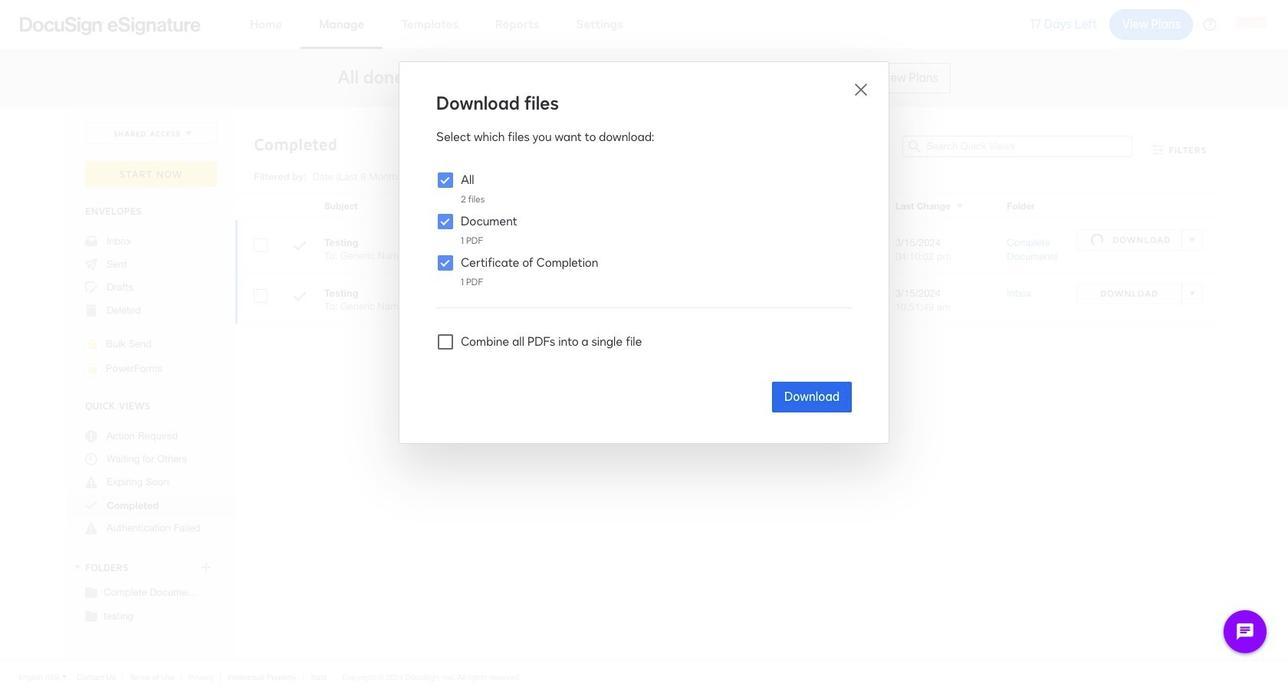 Task type: locate. For each thing, give the bounding box(es) containing it.
folder image
[[85, 610, 97, 622]]

0 vertical spatial completed image
[[294, 240, 306, 255]]

Search Quick Views text field
[[927, 137, 1132, 156]]

more info region
[[0, 660, 1289, 693]]

0 vertical spatial lock image
[[84, 335, 102, 354]]

draft image
[[85, 281, 97, 294]]

docusign esignature image
[[20, 16, 201, 35]]

1 vertical spatial completed image
[[294, 291, 306, 305]]

completed image
[[294, 240, 306, 255], [294, 291, 306, 305]]

inbox image
[[85, 235, 97, 248]]

2 completed image from the top
[[294, 291, 306, 305]]

lock image
[[84, 335, 102, 354], [84, 360, 102, 378]]

1 completed image from the top
[[294, 240, 306, 255]]

folder image
[[85, 586, 97, 598]]

1 vertical spatial lock image
[[84, 360, 102, 378]]



Task type: vqa. For each thing, say whether or not it's contained in the screenshot.
documents view REGION
no



Task type: describe. For each thing, give the bounding box(es) containing it.
clock image
[[85, 453, 97, 466]]

completed image
[[85, 499, 97, 512]]

1 lock image from the top
[[84, 335, 102, 354]]

trash image
[[85, 304, 97, 317]]

alert image
[[85, 522, 97, 535]]

view folders image
[[71, 561, 84, 574]]

action required image
[[85, 430, 97, 443]]

2 lock image from the top
[[84, 360, 102, 378]]

alert image
[[85, 476, 97, 489]]

sent image
[[85, 258, 97, 271]]



